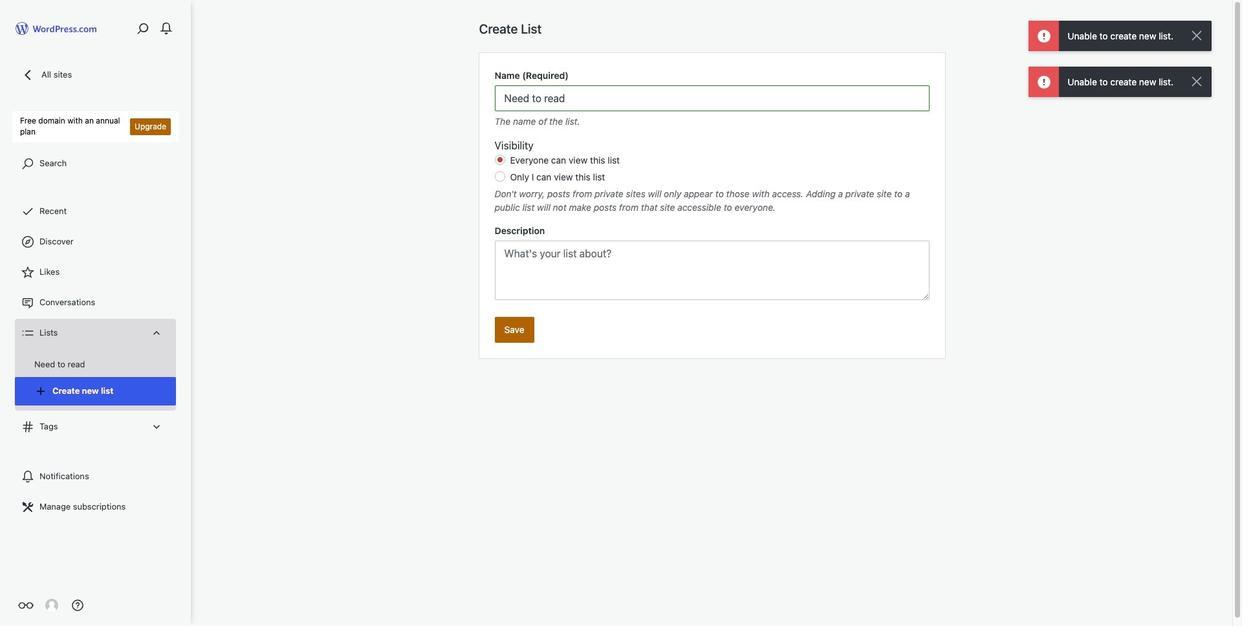 Task type: locate. For each thing, give the bounding box(es) containing it.
0 vertical spatial dismiss image
[[1190, 28, 1205, 43]]

main content
[[479, 21, 945, 359]]

1 vertical spatial keyboard_arrow_down image
[[150, 420, 163, 433]]

1 vertical spatial notice status
[[1029, 67, 1212, 97]]

1 keyboard_arrow_down image from the top
[[150, 327, 163, 340]]

0 vertical spatial notice status
[[1029, 21, 1212, 51]]

dismiss image
[[1190, 28, 1205, 43], [1190, 74, 1205, 89]]

reader image
[[18, 598, 34, 614]]

2 dismiss image from the top
[[1190, 74, 1205, 89]]

1 dismiss image from the top
[[1190, 28, 1205, 43]]

None radio
[[495, 155, 505, 165], [495, 172, 505, 182], [495, 155, 505, 165], [495, 172, 505, 182]]

dismiss image for first notice status from the bottom
[[1190, 74, 1205, 89]]

keyboard_arrow_down image
[[150, 327, 163, 340], [150, 420, 163, 433]]

1 notice status from the top
[[1029, 21, 1212, 51]]

0 vertical spatial keyboard_arrow_down image
[[150, 327, 163, 340]]

group
[[495, 69, 930, 128], [495, 138, 930, 214], [495, 224, 930, 304]]

notice status
[[1029, 21, 1212, 51], [1029, 67, 1212, 97]]

1 vertical spatial group
[[495, 138, 930, 214]]

0 vertical spatial group
[[495, 69, 930, 128]]

1 vertical spatial dismiss image
[[1190, 74, 1205, 89]]

wrapper drop image
[[1039, 31, 1050, 41]]

1 group from the top
[[495, 69, 930, 128]]

None text field
[[495, 85, 930, 111]]

2 notice status from the top
[[1029, 67, 1212, 97]]

2 vertical spatial group
[[495, 224, 930, 304]]

dismiss image for second notice status from the bottom
[[1190, 28, 1205, 43]]



Task type: describe. For each thing, give the bounding box(es) containing it.
wrapper drop image
[[1039, 77, 1050, 87]]

3 group from the top
[[495, 224, 930, 304]]

2 group from the top
[[495, 138, 930, 214]]

What's your list about? text field
[[495, 241, 930, 300]]

2 keyboard_arrow_down image from the top
[[150, 420, 163, 433]]

jeremy miller image
[[45, 599, 58, 612]]



Task type: vqa. For each thing, say whether or not it's contained in the screenshot.
first Dismiss image from the bottom
yes



